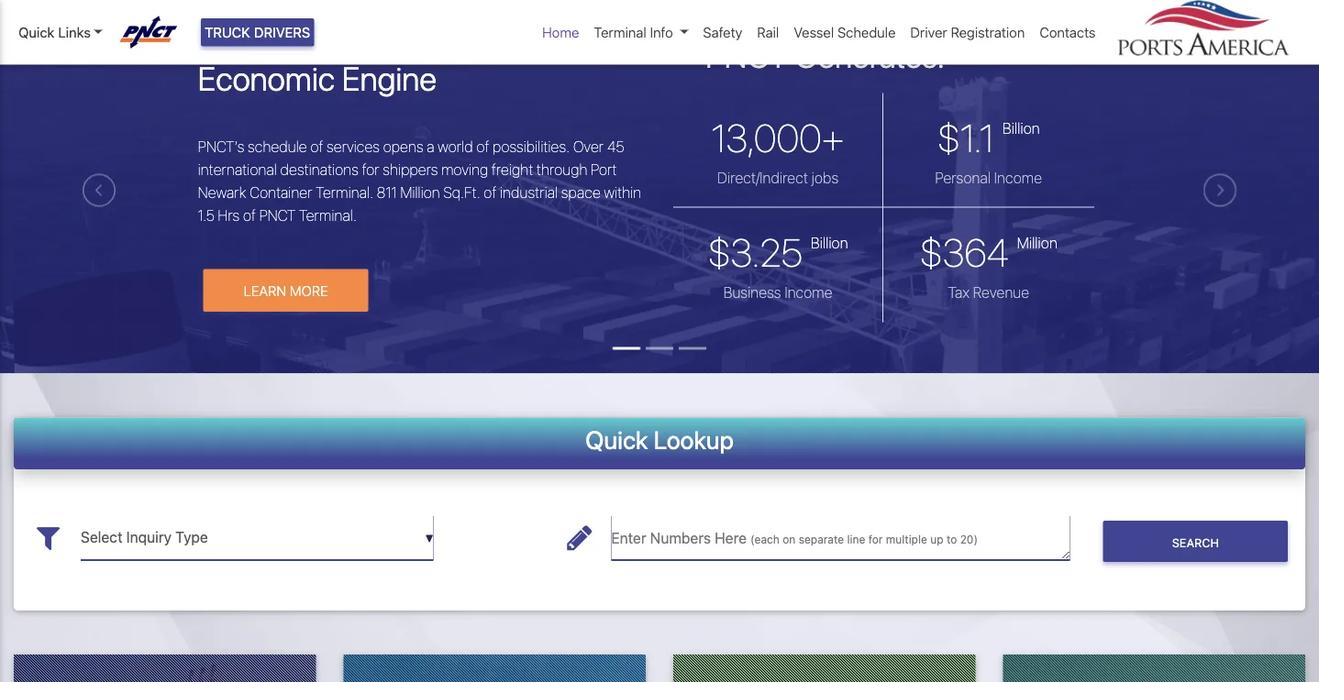 Task type: describe. For each thing, give the bounding box(es) containing it.
driver registration link
[[903, 15, 1032, 50]]

engine
[[342, 59, 437, 98]]

economic
[[198, 59, 335, 98]]

pnct inside pnct's schedule of services opens a world of possibilities.                                 over 45 international destinations for shippers moving freight through port newark container terminal.                                 811 million sq.ft. of industrial space within 1.5 hrs of pnct terminal.
[[259, 207, 296, 225]]

sq.ft.
[[443, 184, 480, 202]]

lookup
[[654, 426, 734, 455]]

home link
[[535, 15, 587, 50]]

rail link
[[750, 15, 786, 50]]

driver registration
[[910, 24, 1025, 40]]

drivers
[[254, 24, 310, 40]]

safety link
[[696, 15, 750, 50]]

truck drivers link
[[201, 18, 314, 46]]

(each
[[750, 534, 780, 547]]

0 vertical spatial terminal.
[[316, 184, 373, 202]]

schedule
[[248, 138, 307, 156]]

revenue
[[973, 284, 1029, 301]]

services
[[327, 138, 380, 156]]

freight
[[492, 161, 533, 179]]

rail
[[757, 24, 779, 40]]

links
[[58, 24, 91, 40]]

world
[[438, 138, 473, 156]]

learn more
[[244, 283, 328, 299]]

through
[[537, 161, 588, 179]]

billion for $1.1
[[1003, 120, 1040, 137]]

1 horizontal spatial pnct
[[705, 36, 788, 75]]

vessel schedule
[[794, 24, 896, 40]]

1 vertical spatial terminal.
[[299, 207, 357, 225]]

tax revenue
[[948, 284, 1029, 301]]

20)
[[960, 534, 978, 547]]

$3.25 billion
[[708, 230, 848, 275]]

billion for $3.25
[[811, 234, 848, 252]]

numbers
[[650, 530, 711, 548]]

learn
[[244, 283, 286, 299]]

$1.1
[[937, 115, 994, 161]]

of right the world
[[476, 138, 489, 156]]

45
[[607, 138, 625, 156]]

for inside pnct's schedule of services opens a world of possibilities.                                 over 45 international destinations for shippers moving freight through port newark container terminal.                                 811 million sq.ft. of industrial space within 1.5 hrs of pnct terminal.
[[362, 161, 379, 179]]

$364 million
[[920, 230, 1057, 275]]

safety
[[703, 24, 742, 40]]

driver
[[910, 24, 947, 40]]

13,000+
[[711, 115, 845, 161]]

separate
[[799, 534, 844, 547]]

direct/indirect
[[717, 169, 808, 187]]

newark
[[198, 184, 246, 202]]

enter
[[611, 530, 646, 548]]

million inside $364 million
[[1017, 234, 1057, 252]]

1.5
[[198, 207, 215, 225]]

line
[[847, 534, 865, 547]]

possibilities.
[[493, 138, 570, 156]]

jobs
[[812, 169, 839, 187]]

economic engine
[[198, 59, 437, 98]]

contacts link
[[1032, 15, 1103, 50]]

811
[[377, 184, 397, 202]]

personal income
[[935, 169, 1042, 187]]

a
[[427, 138, 434, 156]]

container
[[250, 184, 312, 202]]

for inside the "enter numbers here (each on separate line for multiple up to 20)"
[[868, 534, 883, 547]]

pnct's schedule of services opens a world of possibilities.                                 over 45 international destinations for shippers moving freight through port newark container terminal.                                 811 million sq.ft. of industrial space within 1.5 hrs of pnct terminal.
[[198, 138, 641, 225]]

destinations
[[280, 161, 359, 179]]

here
[[715, 530, 747, 548]]



Task type: locate. For each thing, give the bounding box(es) containing it.
over
[[573, 138, 604, 156]]

1 horizontal spatial income
[[994, 169, 1042, 187]]

home
[[542, 24, 579, 40]]

quick for quick lookup
[[585, 426, 648, 455]]

billion down jobs
[[811, 234, 848, 252]]

terminal info
[[594, 24, 673, 40]]

terminal.
[[316, 184, 373, 202], [299, 207, 357, 225]]

vessel schedule link
[[786, 15, 903, 50]]

enter numbers here (each on separate line for multiple up to 20)
[[611, 530, 978, 548]]

quick
[[18, 24, 54, 40], [585, 426, 648, 455]]

income
[[994, 169, 1042, 187], [785, 284, 833, 301]]

billion
[[1003, 120, 1040, 137], [811, 234, 848, 252]]

0 horizontal spatial billion
[[811, 234, 848, 252]]

contacts
[[1040, 24, 1096, 40]]

learn more button
[[203, 270, 368, 312]]

0 horizontal spatial income
[[785, 284, 833, 301]]

1 horizontal spatial billion
[[1003, 120, 1040, 137]]

million down shippers
[[400, 184, 440, 202]]

quick inside "link"
[[18, 24, 54, 40]]

pnct left vessel
[[705, 36, 788, 75]]

search
[[1172, 536, 1219, 550]]

of
[[310, 138, 323, 156], [476, 138, 489, 156], [484, 184, 497, 202], [243, 207, 256, 225]]

port
[[591, 161, 617, 179]]

more
[[290, 283, 328, 299]]

up
[[930, 534, 943, 547]]

quick left lookup
[[585, 426, 648, 455]]

$1.1 billion
[[937, 115, 1040, 161]]

generates:
[[795, 36, 945, 75]]

hrs
[[218, 207, 240, 225]]

1 vertical spatial million
[[1017, 234, 1057, 252]]

registration
[[951, 24, 1025, 40]]

1 vertical spatial quick
[[585, 426, 648, 455]]

quick left links
[[18, 24, 54, 40]]

0 horizontal spatial million
[[400, 184, 440, 202]]

0 horizontal spatial for
[[362, 161, 379, 179]]

for
[[362, 161, 379, 179], [868, 534, 883, 547]]

1 horizontal spatial million
[[1017, 234, 1057, 252]]

pnct down container
[[259, 207, 296, 225]]

opens
[[383, 138, 423, 156]]

0 horizontal spatial quick
[[18, 24, 54, 40]]

1 vertical spatial income
[[785, 284, 833, 301]]

of right the sq.ft.
[[484, 184, 497, 202]]

0 vertical spatial billion
[[1003, 120, 1040, 137]]

pnct's
[[198, 138, 244, 156]]

0 vertical spatial income
[[994, 169, 1042, 187]]

billion inside the $3.25 billion
[[811, 234, 848, 252]]

million
[[400, 184, 440, 202], [1017, 234, 1057, 252]]

0 vertical spatial for
[[362, 161, 379, 179]]

tax
[[948, 284, 970, 301]]

for right line
[[868, 534, 883, 547]]

million inside pnct's schedule of services opens a world of possibilities.                                 over 45 international destinations for shippers moving freight through port newark container terminal.                                 811 million sq.ft. of industrial space within 1.5 hrs of pnct terminal.
[[400, 184, 440, 202]]

on
[[783, 534, 796, 547]]

to
[[947, 534, 957, 547]]

13,000+ direct/indirect jobs
[[711, 115, 845, 187]]

quick links
[[18, 24, 91, 40]]

0 vertical spatial pnct
[[705, 36, 788, 75]]

$3.25
[[708, 230, 803, 275]]

quick lookup
[[585, 426, 734, 455]]

income down the $3.25 billion
[[785, 284, 833, 301]]

alert
[[0, 0, 1319, 7]]

international
[[198, 161, 277, 179]]

shippers
[[383, 161, 438, 179]]

None text field
[[81, 516, 434, 561], [611, 516, 1070, 561], [81, 516, 434, 561], [611, 516, 1070, 561]]

info
[[650, 24, 673, 40]]

personal
[[935, 169, 991, 187]]

moving
[[441, 161, 488, 179]]

within
[[604, 184, 641, 202]]

1 horizontal spatial quick
[[585, 426, 648, 455]]

vessel
[[794, 24, 834, 40]]

search button
[[1103, 522, 1288, 563]]

schedule
[[838, 24, 896, 40]]

quick links link
[[18, 22, 102, 43]]

1 horizontal spatial for
[[868, 534, 883, 547]]

terminal
[[594, 24, 646, 40]]

quick for quick links
[[18, 24, 54, 40]]

industrial
[[500, 184, 558, 202]]

1 vertical spatial pnct
[[259, 207, 296, 225]]

$364
[[920, 230, 1009, 275]]

income for $1.1
[[994, 169, 1042, 187]]

0 vertical spatial quick
[[18, 24, 54, 40]]

pnct
[[705, 36, 788, 75], [259, 207, 296, 225]]

billion inside $1.1 billion
[[1003, 120, 1040, 137]]

multiple
[[886, 534, 927, 547]]

for up 811 at left top
[[362, 161, 379, 179]]

truck
[[205, 24, 250, 40]]

business
[[723, 284, 781, 301]]

0 vertical spatial million
[[400, 184, 440, 202]]

million up revenue
[[1017, 234, 1057, 252]]

income down $1.1 billion
[[994, 169, 1042, 187]]

terminal info link
[[587, 15, 696, 50]]

space
[[561, 184, 601, 202]]

1 vertical spatial billion
[[811, 234, 848, 252]]

0 horizontal spatial pnct
[[259, 207, 296, 225]]

pnct generates:
[[705, 36, 945, 75]]

▼
[[425, 533, 434, 546]]

income for $3.25
[[785, 284, 833, 301]]

of up "destinations"
[[310, 138, 323, 156]]

welcome to port newmark container terminal image
[[0, 7, 1319, 477]]

billion right '$1.1'
[[1003, 120, 1040, 137]]

1 vertical spatial for
[[868, 534, 883, 547]]

of right hrs
[[243, 207, 256, 225]]

business income
[[723, 284, 833, 301]]

truck drivers
[[205, 24, 310, 40]]



Task type: vqa. For each thing, say whether or not it's contained in the screenshot.


